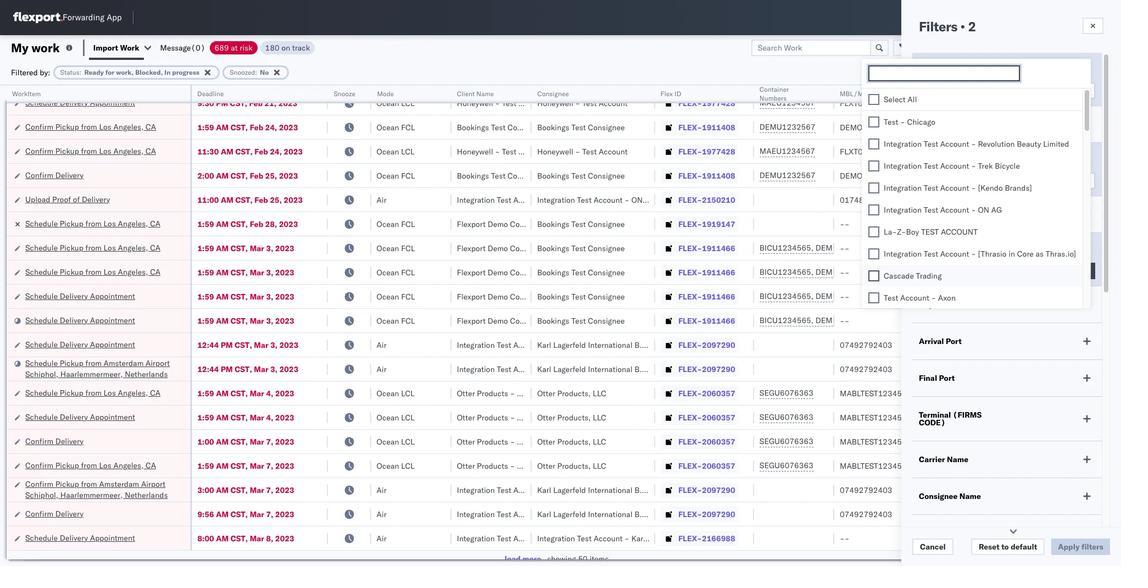 Task type: vqa. For each thing, say whether or not it's contained in the screenshot.


Task type: describe. For each thing, give the bounding box(es) containing it.
in
[[1009, 249, 1016, 259]]

boy
[[907, 227, 920, 237]]

consignee inside button
[[538, 90, 569, 98]]

1977428 for 9:30 pm cst, feb 21, 2023
[[702, 98, 736, 108]]

forwarding app
[[63, 12, 122, 23]]

client name button
[[452, 87, 521, 98]]

maeu1234567 for 11:30 am cst, feb 24, 2023
[[760, 146, 816, 156]]

no inside button
[[932, 176, 942, 186]]

2 appointment from the top
[[90, 291, 135, 301]]

1 flexport demo consignee from the top
[[457, 219, 547, 229]]

3 ocean fcl from the top
[[377, 219, 415, 229]]

los for 3rd schedule pickup from los angeles, ca link from the top of the page
[[104, 267, 116, 277]]

snooze
[[334, 90, 355, 98]]

5 lcl from the top
[[401, 437, 415, 447]]

integration test account - trek bicycle
[[884, 161, 1021, 171]]

vessel name
[[920, 528, 967, 538]]

at risk
[[920, 119, 944, 129]]

3 flexport from the top
[[457, 267, 486, 277]]

schedule delivery appointment link for 9:30 pm cst, feb 21, 2023
[[25, 97, 135, 108]]

4, for schedule delivery appointment
[[266, 413, 274, 422]]

maeu1234567 for 9:30 pm cst, feb 21, 2023
[[760, 98, 816, 108]]

2 schedule pickup from los angeles, ca link from the top
[[25, 242, 161, 253]]

8,
[[266, 533, 274, 543]]

4 flexport from the top
[[457, 292, 486, 301]]

689
[[215, 43, 229, 52]]

schedule pickup from los angeles, ca for 3rd schedule pickup from los angeles, ca link from the bottom
[[25, 243, 161, 253]]

cascade
[[884, 271, 915, 281]]

filters
[[920, 18, 958, 35]]

on
[[282, 43, 290, 52]]

confirm for 1:59 am cst, mar 7, 2023
[[25, 460, 53, 470]]

confirm for 11:30 am cst, feb 24, 2023
[[25, 146, 53, 156]]

2 1:59 from the top
[[198, 219, 214, 229]]

3 demo from the top
[[488, 267, 508, 277]]

3 schedule pickup from los angeles, ca button from the top
[[25, 387, 161, 399]]

4 1911466 from the top
[[702, 316, 736, 326]]

forwarding app link
[[13, 12, 122, 23]]

confirm delivery button for 9:56 am cst, mar 7, 2023
[[25, 508, 84, 520]]

4 -- from the top
[[840, 292, 850, 301]]

1 bicu1234565, demu1232567 from the top
[[760, 243, 872, 253]]

2 -- from the top
[[840, 243, 850, 253]]

8:00 am cst, mar 8, 2023
[[198, 533, 295, 543]]

showing 50 items
[[548, 554, 609, 564]]

ca for 1:59 am cst, mar 7, 2023's confirm pickup from los angeles, ca link
[[146, 460, 156, 470]]

11 resize handle column header from the left
[[1094, 85, 1107, 566]]

products for confirm pickup from los angeles, ca
[[477, 461, 509, 471]]

18 flex- from the top
[[679, 509, 702, 519]]

mode button
[[371, 87, 441, 98]]

los for confirm pickup from los angeles, ca link related to 11:30 am cst, feb 24, 2023
[[99, 146, 111, 156]]

container numbers button
[[755, 83, 824, 103]]

1:59 am cst, feb 28, 2023
[[198, 219, 298, 229]]

from for schedule pickup from amsterdam airport schiphol, haarlemmermeer, netherlands link
[[86, 358, 102, 368]]

5 flexport from the top
[[457, 316, 486, 326]]

at
[[920, 119, 928, 129]]

from for confirm pickup from los angeles, ca link corresponding to 1:59 am cst, feb 24, 2023
[[81, 122, 97, 132]]

core
[[1018, 249, 1034, 259]]

mbl/mawb numbers button
[[835, 87, 979, 98]]

forwarding
[[63, 12, 105, 23]]

5 1:59 from the top
[[198, 292, 214, 301]]

llc for schedule delivery appointment
[[593, 413, 607, 422]]

segu6076363 for confirm pickup from los angeles, ca
[[760, 461, 814, 471]]

5 ocean from the top
[[377, 219, 399, 229]]

appointment for 12:44 pm cst, mar 3, 2023
[[90, 339, 135, 349]]

2060357 for schedule pickup from los angeles, ca
[[702, 388, 736, 398]]

vessel
[[920, 528, 943, 538]]

1 schedule pickup from los angeles, ca button from the top
[[25, 242, 161, 254]]

7, for 1:00 am cst, mar 7, 2023
[[266, 437, 274, 447]]

2 horizontal spatial on
[[979, 205, 990, 215]]

feb for 9:30 pm cst, feb 21, 2023
[[249, 98, 263, 108]]

from for 3rd schedule pickup from los angeles, ca link from the bottom
[[86, 243, 102, 253]]

0 horizontal spatial on
[[551, 195, 563, 205]]

[kendo
[[979, 183, 1004, 193]]

3 1911466 from the top
[[702, 292, 736, 301]]

integration test account - on ag inside list box
[[884, 205, 1003, 215]]

12 flex- from the top
[[679, 364, 702, 374]]

test - chicago
[[884, 117, 936, 127]]

11 ocean from the top
[[377, 413, 399, 422]]

2 flexport from the top
[[457, 243, 486, 253]]

1 schedule pickup from los angeles, ca link from the top
[[25, 218, 161, 229]]

otter products, llc for confirm delivery
[[538, 437, 607, 447]]

2023 for 1:59 am cst, mar 7, 2023's confirm pickup from los angeles, ca link
[[275, 461, 295, 471]]

1 1:59 from the top
[[198, 122, 214, 132]]

8 1:59 from the top
[[198, 413, 214, 422]]

no button
[[920, 173, 1096, 189]]

schedule pickup from amsterdam airport schiphol, haarlemmermeer, netherlands button
[[25, 358, 177, 381]]

5 -- from the top
[[840, 316, 850, 326]]

16 flex- from the top
[[679, 461, 702, 471]]

integration test account - karl lagerfeld
[[538, 533, 681, 543]]

air for the schedule pickup from amsterdam airport schiphol, haarlemmermeer, netherlands "button"
[[377, 364, 387, 374]]

workitem button
[[7, 87, 180, 98]]

1 -- from the top
[[840, 219, 850, 229]]

2 lcl from the top
[[401, 146, 415, 156]]

9:56 am cst, mar 7, 2023
[[198, 509, 295, 519]]

2 bicu1234565, from the top
[[760, 267, 814, 277]]

Search Work text field
[[752, 39, 872, 56]]

id
[[675, 90, 682, 98]]

schedule delivery appointment for 8:00 am cst, mar 8, 2023
[[25, 533, 135, 543]]

3 resize handle column header from the left
[[358, 85, 371, 566]]

6 ocean fcl from the top
[[377, 292, 415, 301]]

terminal
[[920, 410, 952, 420]]

3 lcl from the top
[[401, 388, 415, 398]]

upload
[[25, 194, 50, 204]]

cancel button
[[913, 539, 954, 555]]

at
[[231, 43, 238, 52]]

mbl/mawb numbers
[[840, 90, 908, 98]]

3 flex- from the top
[[679, 146, 702, 156]]

14 flex- from the top
[[679, 413, 702, 422]]

consignee button
[[532, 87, 645, 98]]

c/o for schedule delivery appointment
[[649, 340, 662, 350]]

los for 4th schedule pickup from los angeles, ca link from the top of the page
[[104, 388, 116, 398]]

1 flex-1911466 from the top
[[679, 243, 736, 253]]

ready
[[84, 68, 104, 76]]

reset
[[979, 542, 1000, 552]]

client inside button
[[457, 90, 475, 98]]

1 flexport from the top
[[457, 219, 486, 229]]

1911408 for 2:00 am cst, feb 25, 2023
[[702, 171, 736, 181]]

otter products - test account for schedule delivery appointment
[[457, 413, 563, 422]]

by:
[[40, 67, 50, 77]]

07492792403 for schedule delivery appointment
[[840, 340, 893, 350]]

4 lcl from the top
[[401, 413, 415, 422]]

products, for confirm delivery
[[558, 437, 591, 447]]

6 flex- from the top
[[679, 219, 702, 229]]

13 ocean from the top
[[377, 461, 399, 471]]

bleckmann for schedule pickup from amsterdam airport schiphol, haarlemmermeer, netherlands
[[664, 364, 703, 374]]

list box containing select all
[[862, 88, 1083, 566]]

3 -- from the top
[[840, 267, 850, 277]]

departure port
[[920, 300, 975, 309]]

3 ocean from the top
[[377, 146, 399, 156]]

1 flex- from the top
[[679, 98, 702, 108]]

schedule for schedule delivery appointment 'link' related to 8:00 am cst, mar 8, 2023
[[25, 533, 58, 543]]

flex-1977428 for 9:30 pm cst, feb 21, 2023
[[679, 98, 736, 108]]

b.v for schedule delivery appointment
[[635, 340, 647, 350]]

filtered by:
[[11, 67, 50, 77]]

otter products - test account for schedule pickup from los angeles, ca
[[457, 388, 563, 398]]

feb for 1:59 am cst, feb 28, 2023
[[250, 219, 263, 229]]

1 1:59 am cst, mar 3, 2023 from the top
[[198, 243, 295, 253]]

integration test account - [thrasio in core as thras.io]
[[884, 249, 1077, 259]]

import work button
[[93, 43, 139, 52]]

10 flex- from the top
[[679, 316, 702, 326]]

schedule delivery appointment for 12:44 pm cst, mar 3, 2023
[[25, 339, 135, 349]]

1 horizontal spatial on
[[632, 195, 643, 205]]

air for upload proof of delivery button
[[377, 195, 387, 205]]

7 1:59 from the top
[[198, 388, 214, 398]]

lagerfeld for confirm pickup from amsterdam airport schiphol, haarlemmermeer, netherlands
[[554, 485, 586, 495]]

feb for 11:00 am cst, feb 25, 2023
[[255, 195, 268, 205]]

3:00 am cst, mar 7, 2023
[[198, 485, 295, 495]]

message
[[160, 43, 191, 52]]

container numbers
[[760, 85, 790, 102]]

appointment for 9:30 pm cst, feb 21, 2023
[[90, 98, 135, 107]]

1 1911466 from the top
[[702, 243, 736, 253]]

schedule pickup from los angeles, ca for 4th schedule pickup from los angeles, ca link from the top of the page
[[25, 388, 161, 398]]

mabltest12345 for schedule pickup from los angeles, ca
[[840, 388, 903, 398]]

confirm pickup from amsterdam airport schiphol, haarlemmermeer, netherlands button
[[25, 478, 177, 502]]

4 schedule pickup from los angeles, ca link from the top
[[25, 387, 161, 398]]

2 schedule pickup from los angeles, ca button from the top
[[25, 266, 161, 278]]

2 demo from the top
[[488, 243, 508, 253]]

bleckmann for confirm pickup from amsterdam airport schiphol, haarlemmermeer, netherlands
[[664, 485, 703, 495]]

0 horizontal spatial ag
[[565, 195, 575, 205]]

angeles, for 4th schedule pickup from los angeles, ca link from the top of the page
[[118, 388, 148, 398]]

7 flex- from the top
[[679, 243, 702, 253]]

status for status
[[920, 66, 943, 76]]

of
[[73, 194, 80, 204]]

6 fcl from the top
[[401, 292, 415, 301]]

llc for confirm delivery
[[593, 437, 607, 447]]

airport for schedule pickup from amsterdam airport schiphol, haarlemmermeer, netherlands
[[146, 358, 170, 368]]

products, for confirm pickup from los angeles, ca
[[558, 461, 591, 471]]

snoozed for snoozed : no
[[230, 68, 255, 76]]

amsterdam for schedule pickup from amsterdam airport schiphol, haarlemmermeer, netherlands
[[104, 358, 144, 368]]

pickup for schedule pickup from amsterdam airport schiphol, haarlemmermeer, netherlands link
[[60, 358, 84, 368]]

11:00 am cst, feb 25, 2023
[[198, 195, 303, 205]]

11:30 am cst, feb 24, 2023
[[198, 146, 303, 156]]

items
[[590, 554, 609, 564]]

017482927423
[[840, 195, 898, 205]]

status : ready for work, blocked, in progress
[[60, 68, 200, 76]]

air for confirm pickup from amsterdam airport schiphol, haarlemmermeer, netherlands button
[[377, 485, 387, 495]]

schedule delivery appointment button for 9:30 pm cst, feb 21, 2023
[[25, 97, 135, 109]]

0 horizontal spatial risk
[[240, 43, 253, 52]]

2023 for schedule delivery appointment 'link' corresponding to 12:44 pm cst, mar 3, 2023
[[280, 340, 299, 350]]

assignment
[[1051, 292, 1091, 301]]

trek
[[979, 161, 994, 171]]

c/o for schedule pickup from amsterdam airport schiphol, haarlemmermeer, netherlands
[[649, 364, 662, 374]]

Search Shipments (/) text field
[[911, 9, 1017, 26]]

11 flex- from the top
[[679, 340, 702, 350]]

10 resize handle column header from the left
[[1057, 85, 1070, 566]]

confirm pickup from los angeles, ca link for 11:30 am cst, feb 24, 2023
[[25, 145, 156, 156]]

1 horizontal spatial ag
[[645, 195, 656, 205]]

track
[[292, 43, 310, 52]]

air for schedule delivery appointment button corresponding to 12:44 pm cst, mar 3, 2023
[[377, 340, 387, 350]]

2 1911466 from the top
[[702, 267, 736, 277]]

flex-2097290 for schedule pickup from amsterdam airport schiphol, haarlemmermeer, netherlands
[[679, 364, 736, 374]]

schedule delivery appointment link for 8:00 am cst, mar 8, 2023
[[25, 532, 135, 543]]

28,
[[265, 219, 277, 229]]

schiphol, for confirm
[[25, 490, 58, 500]]

2023 for schedule delivery appointment 'link' related to 8:00 am cst, mar 8, 2023
[[275, 533, 295, 543]]

1 bicu1234565, from the top
[[760, 243, 814, 253]]

3:00
[[198, 485, 214, 495]]

port for final port
[[940, 373, 956, 383]]

10 ocean from the top
[[377, 388, 399, 398]]

all
[[908, 95, 918, 104]]

180
[[265, 43, 280, 52]]

3 bicu1234565, demu1232567 from the top
[[760, 291, 872, 301]]

•
[[961, 18, 966, 35]]

ag inside list box
[[992, 205, 1003, 215]]

resize handle column header for flex id
[[741, 85, 755, 566]]

4 1:59 from the top
[[198, 267, 214, 277]]

21,
[[265, 98, 277, 108]]

international for schedule pickup from amsterdam airport schiphol, haarlemmermeer, netherlands
[[588, 364, 633, 374]]

la-z-boy test account
[[884, 227, 978, 237]]

batch
[[1060, 43, 1081, 52]]

3 button
[[920, 82, 1096, 99]]

products, for schedule delivery appointment
[[558, 413, 591, 422]]

delivery for 1:59 am cst, mar 3, 2023
[[60, 315, 88, 325]]

reset to default button
[[972, 539, 1046, 555]]

8 ocean from the top
[[377, 292, 399, 301]]

6 -- from the top
[[840, 533, 850, 543]]

flxt00001977428a for 9:30 pm cst, feb 21, 2023
[[840, 98, 916, 108]]

confirm pickup from los angeles, ca for 11:30 am cst, feb 24, 2023
[[25, 146, 156, 156]]

integration test account - revolution beauty limited
[[884, 139, 1070, 149]]

3 bicu1234565, from the top
[[760, 291, 814, 301]]

9 flex- from the top
[[679, 292, 702, 301]]

ocean lcl for the confirm pickup from los angeles, ca button associated with 11:30 am cst, feb 24, 2023
[[377, 146, 415, 156]]

4 flexport demo consignee from the top
[[457, 292, 547, 301]]

flex id button
[[656, 87, 744, 98]]

1 demo from the top
[[488, 219, 508, 229]]

work,
[[116, 68, 134, 76]]

from for confirm pickup from amsterdam airport schiphol, haarlemmermeer, netherlands link
[[81, 479, 97, 489]]

9:56
[[198, 509, 214, 519]]

3 ocean lcl from the top
[[377, 388, 415, 398]]

12 ocean from the top
[[377, 437, 399, 447]]

13 flex- from the top
[[679, 388, 702, 398]]

50
[[578, 554, 588, 564]]

4 bicu1234565, demu1232567 from the top
[[760, 316, 872, 325]]

4 bicu1234565, from the top
[[760, 316, 814, 325]]

confirm for 3:00 am cst, mar 7, 2023
[[25, 479, 53, 489]]

schedule for 1:59 am cst, mar 3, 2023's schedule delivery appointment 'link'
[[25, 315, 58, 325]]

as
[[1036, 249, 1044, 259]]

filters • 2
[[920, 18, 977, 35]]

5 air from the top
[[377, 509, 387, 519]]

international for confirm pickup from amsterdam airport schiphol, haarlemmermeer, netherlands
[[588, 485, 633, 495]]

2 flex-1911466 from the top
[[679, 267, 736, 277]]

pm for schedule pickup from amsterdam airport schiphol, haarlemmermeer, netherlands link
[[221, 364, 233, 374]]

6 1:59 from the top
[[198, 316, 214, 326]]

2 ocean from the top
[[377, 122, 399, 132]]

workitem
[[12, 90, 41, 98]]

fcl for 3rd schedule pickup from los angeles, ca link from the top of the page
[[401, 267, 415, 277]]

schedule delivery appointment for 1:59 am cst, mar 4, 2023
[[25, 412, 135, 422]]

1 ocean from the top
[[377, 98, 399, 108]]

test
[[995, 292, 1008, 301]]

7 ocean from the top
[[377, 267, 399, 277]]

load more
[[505, 554, 542, 564]]

import
[[93, 43, 118, 52]]

20
[[1010, 292, 1020, 301]]

angeles, for 3rd schedule pickup from los angeles, ca link from the top of the page
[[118, 267, 148, 277]]

schedule delivery appointment button for 12:44 pm cst, mar 3, 2023
[[25, 339, 135, 351]]

6 ocean from the top
[[377, 243, 399, 253]]

2 schedule delivery appointment button from the top
[[25, 290, 135, 303]]

2:00 am cst, feb 25, 2023
[[198, 171, 298, 181]]

5 flex- from the top
[[679, 195, 702, 205]]

trading
[[917, 271, 942, 281]]

5 demo from the top
[[488, 316, 508, 326]]

work
[[31, 40, 60, 55]]

1 lcl from the top
[[401, 98, 415, 108]]

schedule for schedule pickup from amsterdam airport schiphol, haarlemmermeer, netherlands link
[[25, 358, 58, 368]]

4 flex-1911466 from the top
[[679, 316, 736, 326]]

proof
[[52, 194, 71, 204]]



Task type: locate. For each thing, give the bounding box(es) containing it.
6 schedule delivery appointment button from the top
[[25, 532, 135, 544]]

karl lagerfeld international b.v c/o bleckmann for confirm pickup from amsterdam airport schiphol, haarlemmermeer, netherlands
[[538, 485, 703, 495]]

2 horizontal spatial ag
[[992, 205, 1003, 215]]

7, up '1:59 am cst, mar 7, 2023'
[[266, 437, 274, 447]]

12:44 pm cst, mar 3, 2023 for schedule delivery appointment
[[198, 340, 299, 350]]

otter products, llc for schedule pickup from los angeles, ca
[[538, 388, 607, 398]]

confirm pickup from los angeles, ca button down workitem button
[[25, 121, 156, 133]]

status left ready
[[60, 68, 80, 76]]

resize handle column header for mode
[[438, 85, 452, 566]]

confirm for 1:00 am cst, mar 7, 2023
[[25, 436, 53, 446]]

mode inside button
[[377, 90, 394, 98]]

1 horizontal spatial snoozed
[[920, 156, 951, 166]]

reset to default
[[979, 542, 1038, 552]]

180 on track
[[265, 43, 310, 52]]

1 air from the top
[[377, 195, 387, 205]]

2 1911408 from the top
[[702, 171, 736, 181]]

0 vertical spatial confirm delivery button
[[25, 170, 84, 182]]

4 b.v from the top
[[635, 509, 647, 519]]

los for 3rd schedule pickup from los angeles, ca link from the bottom
[[104, 243, 116, 253]]

0 vertical spatial no
[[260, 68, 269, 76]]

haarlemmermeer, inside confirm pickup from amsterdam airport schiphol, haarlemmermeer, netherlands
[[60, 490, 123, 500]]

1 fcl from the top
[[401, 122, 415, 132]]

flex-1977428 up the flex-2150210 at the right top
[[679, 146, 736, 156]]

name inside button
[[477, 90, 494, 98]]

fcl
[[401, 122, 415, 132], [401, 171, 415, 181], [401, 219, 415, 229], [401, 243, 415, 253], [401, 267, 415, 277], [401, 292, 415, 301], [401, 316, 415, 326]]

otter products - test account for confirm delivery
[[457, 437, 563, 447]]

otter products, llc for confirm pickup from los angeles, ca
[[538, 461, 607, 471]]

appointment for 8:00 am cst, mar 8, 2023
[[90, 533, 135, 543]]

3 fcl from the top
[[401, 219, 415, 229]]

client
[[457, 90, 475, 98], [920, 246, 942, 256]]

resize handle column header for mbl/mawb numbers
[[976, 85, 990, 566]]

1 vertical spatial port
[[947, 336, 962, 346]]

consignee name
[[920, 491, 982, 501]]

2 ocean fcl from the top
[[377, 171, 415, 181]]

2 ocean lcl from the top
[[377, 146, 415, 156]]

my work
[[11, 40, 60, 55]]

confirm delivery for 2:00 am cst, feb 25, 2023
[[25, 170, 84, 180]]

mabltest12345 for schedule delivery appointment
[[840, 413, 903, 422]]

list box
[[862, 88, 1083, 566]]

0 vertical spatial netherlands
[[125, 369, 168, 379]]

1977428
[[702, 98, 736, 108], [702, 146, 736, 156]]

3 flex-1911466 from the top
[[679, 292, 736, 301]]

schedule delivery appointment button for 1:59 am cst, mar 4, 2023
[[25, 411, 135, 424]]

los for confirm pickup from los angeles, ca link corresponding to 1:59 am cst, feb 24, 2023
[[99, 122, 111, 132]]

products for schedule delivery appointment
[[477, 413, 509, 422]]

1 segu6076363 from the top
[[760, 388, 814, 398]]

0 vertical spatial client name
[[457, 90, 494, 98]]

1:00
[[198, 437, 214, 447]]

fcl for 3rd schedule pickup from los angeles, ca link from the bottom
[[401, 243, 415, 253]]

confirm delivery link for 1:00 am cst, mar 7, 2023
[[25, 436, 84, 447]]

haarlemmermeer, for confirm
[[60, 490, 123, 500]]

2 schedule pickup from los angeles, ca from the top
[[25, 243, 161, 253]]

2023
[[279, 98, 298, 108], [279, 122, 298, 132], [284, 146, 303, 156], [279, 171, 298, 181], [284, 195, 303, 205], [279, 219, 298, 229], [275, 243, 295, 253], [275, 267, 295, 277], [275, 292, 295, 301], [275, 316, 295, 326], [280, 340, 299, 350], [280, 364, 299, 374], [275, 388, 295, 398], [275, 413, 295, 422], [275, 437, 295, 447], [275, 461, 295, 471], [275, 485, 295, 495], [275, 509, 295, 519], [275, 533, 295, 543]]

2 bicu1234565, demu1232567 from the top
[[760, 267, 872, 277]]

2023 for 1:59 am cst, mar 3, 2023's schedule delivery appointment 'link'
[[275, 316, 295, 326]]

flex-1911466 button
[[661, 240, 738, 256], [661, 240, 738, 256], [661, 265, 738, 280], [661, 265, 738, 280], [661, 289, 738, 304], [661, 289, 738, 304], [661, 313, 738, 328], [661, 313, 738, 328]]

demo123 for 1:59 am cst, feb 24, 2023
[[840, 122, 877, 132]]

0 vertical spatial 1977428
[[702, 98, 736, 108]]

None text field
[[873, 69, 1020, 79]]

7 ocean fcl from the top
[[377, 316, 415, 326]]

1 vertical spatial netherlands
[[125, 490, 168, 500]]

confirm delivery link
[[25, 170, 84, 181], [25, 436, 84, 447], [25, 508, 84, 519]]

1 horizontal spatial numbers
[[880, 90, 908, 98]]

1:59 am cst, mar 4, 2023 for schedule delivery appointment
[[198, 413, 295, 422]]

9 resize handle column header from the left
[[976, 85, 990, 566]]

1 horizontal spatial client name
[[920, 246, 965, 256]]

2 vertical spatial schedule pickup from los angeles, ca button
[[25, 387, 161, 399]]

6 air from the top
[[377, 533, 387, 543]]

0 vertical spatial confirm pickup from los angeles, ca
[[25, 122, 156, 132]]

12:44 for schedule pickup from amsterdam airport schiphol, haarlemmermeer, netherlands
[[198, 364, 219, 374]]

1 vertical spatial 25,
[[270, 195, 282, 205]]

los for 1:59 am cst, mar 7, 2023's confirm pickup from los angeles, ca link
[[99, 460, 111, 470]]

airport inside schedule pickup from amsterdam airport schiphol, haarlemmermeer, netherlands
[[146, 358, 170, 368]]

flex-1977428 down id on the right
[[679, 98, 736, 108]]

karl lagerfeld international b.v c/o bleckmann for schedule pickup from amsterdam airport schiphol, haarlemmermeer, netherlands
[[538, 364, 703, 374]]

8:00
[[198, 533, 214, 543]]

9:30
[[198, 98, 214, 108]]

c/o for confirm delivery
[[649, 509, 662, 519]]

2 2060357 from the top
[[702, 413, 736, 422]]

1 vertical spatial 1977428
[[702, 146, 736, 156]]

netherlands for confirm pickup from amsterdam airport schiphol, haarlemmermeer, netherlands
[[125, 490, 168, 500]]

3 otter products, llc from the top
[[538, 437, 607, 447]]

3 appointment from the top
[[90, 315, 135, 325]]

schedule pickup from los angeles, ca
[[25, 218, 161, 228], [25, 243, 161, 253], [25, 267, 161, 277], [25, 388, 161, 398]]

flxt00001977428a down mbl/mawb numbers
[[840, 98, 916, 108]]

2 haarlemmermeer, from the top
[[60, 490, 123, 500]]

status for status : ready for work, blocked, in progress
[[60, 68, 80, 76]]

4, for schedule pickup from los angeles, ca
[[266, 388, 274, 398]]

flxt00001977428a for 11:30 am cst, feb 24, 2023
[[840, 146, 916, 156]]

1 vertical spatial haarlemmermeer,
[[60, 490, 123, 500]]

3 bleckmann from the top
[[664, 485, 703, 495]]

0 vertical spatial 24,
[[265, 122, 277, 132]]

wi
[[1022, 292, 1030, 301]]

0 vertical spatial schiphol,
[[25, 369, 58, 379]]

on
[[551, 195, 563, 205], [632, 195, 643, 205], [979, 205, 990, 215]]

1 confirm delivery from the top
[[25, 170, 84, 180]]

1 vertical spatial schiphol,
[[25, 490, 58, 500]]

24, for 11:30 am cst, feb 24, 2023
[[270, 146, 282, 156]]

1911408
[[702, 122, 736, 132], [702, 171, 736, 181]]

1 vertical spatial no
[[932, 176, 942, 186]]

4 1:59 am cst, mar 3, 2023 from the top
[[198, 316, 295, 326]]

1 flex-2097290 from the top
[[679, 340, 736, 350]]

mode
[[377, 90, 394, 98], [920, 209, 940, 219]]

1 vertical spatial 1:59 am cst, mar 4, 2023
[[198, 413, 295, 422]]

0 vertical spatial risk
[[240, 43, 253, 52]]

2 c/o from the top
[[649, 364, 662, 374]]

17 flex- from the top
[[679, 485, 702, 495]]

0 vertical spatial confirm delivery
[[25, 170, 84, 180]]

3 international from the top
[[588, 485, 633, 495]]

flex-2166988
[[679, 533, 736, 543]]

1 flex-1911408 from the top
[[679, 122, 736, 132]]

2060357 for confirm delivery
[[702, 437, 736, 447]]

2 confirm pickup from los angeles, ca button from the top
[[25, 145, 156, 157]]

snoozed up deadline button
[[230, 68, 255, 76]]

2023 for confirm pickup from amsterdam airport schiphol, haarlemmermeer, netherlands link
[[275, 485, 295, 495]]

risk right at
[[930, 119, 944, 129]]

0 vertical spatial maeu1234567
[[760, 98, 816, 108]]

2 vertical spatial confirm delivery button
[[25, 508, 84, 520]]

deadline button
[[192, 87, 317, 98]]

ocean lcl for schedule delivery appointment button associated with 9:30 pm cst, feb 21, 2023
[[377, 98, 415, 108]]

confirm pickup from los angeles, ca link for 1:59 am cst, mar 7, 2023
[[25, 460, 156, 471]]

12:44 for schedule delivery appointment
[[198, 340, 219, 350]]

confirm pickup from los angeles, ca button up of
[[25, 145, 156, 157]]

1 vertical spatial amsterdam
[[99, 479, 139, 489]]

numbers
[[880, 90, 908, 98], [760, 94, 787, 102]]

account
[[941, 227, 978, 237]]

2 vertical spatial confirm pickup from los angeles, ca
[[25, 460, 156, 470]]

status up 3
[[920, 66, 943, 76]]

1 netherlands from the top
[[125, 369, 168, 379]]

arrival port
[[920, 336, 962, 346]]

bicycle
[[996, 161, 1021, 171]]

2 vertical spatial pm
[[221, 364, 233, 374]]

pickup for 4th schedule pickup from los angeles, ca link from the top of the page
[[60, 388, 84, 398]]

demo123 down mbl/mawb
[[840, 122, 877, 132]]

25, up 28, at the top of page
[[270, 195, 282, 205]]

2 vertical spatial confirm pickup from los angeles, ca button
[[25, 460, 156, 472]]

mabltest12345 for confirm pickup from los angeles, ca
[[840, 461, 903, 471]]

1 vertical spatial 1911408
[[702, 171, 736, 181]]

limited
[[1044, 139, 1070, 149]]

0 vertical spatial port
[[959, 300, 975, 309]]

0 vertical spatial 12:44
[[198, 340, 219, 350]]

12:44 pm cst, mar 3, 2023
[[198, 340, 299, 350], [198, 364, 299, 374]]

demo123 up 017482927423
[[840, 171, 877, 181]]

1:59
[[198, 122, 214, 132], [198, 219, 214, 229], [198, 243, 214, 253], [198, 267, 214, 277], [198, 292, 214, 301], [198, 316, 214, 326], [198, 388, 214, 398], [198, 413, 214, 422], [198, 461, 214, 471]]

2 vertical spatial confirm delivery link
[[25, 508, 84, 519]]

ca for 4th schedule pickup from los angeles, ca link from the top of the page
[[150, 388, 161, 398]]

1 flex-2060357 from the top
[[679, 388, 736, 398]]

schedule delivery appointment button for 1:59 am cst, mar 3, 2023
[[25, 315, 135, 327]]

3 flex-2060357 from the top
[[679, 437, 736, 447]]

ca for confirm pickup from los angeles, ca link corresponding to 1:59 am cst, feb 24, 2023
[[146, 122, 156, 132]]

5 ocean lcl from the top
[[377, 437, 415, 447]]

0 vertical spatial 4,
[[266, 388, 274, 398]]

0 vertical spatial haarlemmermeer,
[[60, 369, 123, 379]]

numbers down container
[[760, 94, 787, 102]]

in
[[165, 68, 171, 76]]

karl
[[538, 340, 552, 350], [538, 364, 552, 374], [538, 485, 552, 495], [538, 509, 552, 519], [632, 533, 646, 543]]

7 resize handle column header from the left
[[741, 85, 755, 566]]

feb for 1:59 am cst, feb 24, 2023
[[250, 122, 263, 132]]

2 segu6076363 from the top
[[760, 412, 814, 422]]

test 20 wi team assignment
[[995, 292, 1091, 301]]

1 vertical spatial confirm pickup from los angeles, ca button
[[25, 145, 156, 157]]

to
[[1002, 542, 1010, 552]]

1 vertical spatial 24,
[[270, 146, 282, 156]]

schiphol, inside confirm pickup from amsterdam airport schiphol, haarlemmermeer, netherlands
[[25, 490, 58, 500]]

mode right snooze
[[377, 90, 394, 98]]

confirm pickup from los angeles, ca up of
[[25, 146, 156, 156]]

feb up 11:30 am cst, feb 24, 2023
[[250, 122, 263, 132]]

b.v for schedule pickup from amsterdam airport schiphol, haarlemmermeer, netherlands
[[635, 364, 647, 374]]

0 horizontal spatial mode
[[377, 90, 394, 98]]

None checkbox
[[869, 117, 880, 128], [869, 182, 880, 193], [869, 204, 880, 215], [869, 292, 880, 303], [869, 117, 880, 128], [869, 182, 880, 193], [869, 204, 880, 215], [869, 292, 880, 303]]

2 flex-2097290 from the top
[[679, 364, 736, 374]]

1 schedule delivery appointment link from the top
[[25, 97, 135, 108]]

feb up 11:00 am cst, feb 25, 2023
[[250, 171, 263, 181]]

flexport demo consignee
[[457, 219, 547, 229], [457, 243, 547, 253], [457, 267, 547, 277], [457, 292, 547, 301], [457, 316, 547, 326]]

3 1:59 am cst, mar 3, 2023 from the top
[[198, 292, 295, 301]]

0 vertical spatial flex-1977428
[[679, 98, 736, 108]]

airport inside confirm pickup from amsterdam airport schiphol, haarlemmermeer, netherlands
[[141, 479, 166, 489]]

pickup for confirm pickup from amsterdam airport schiphol, haarlemmermeer, netherlands link
[[55, 479, 79, 489]]

flex-1911408
[[679, 122, 736, 132], [679, 171, 736, 181]]

3 air from the top
[[377, 364, 387, 374]]

2 flex-1911408 from the top
[[679, 171, 736, 181]]

1 horizontal spatial client
[[920, 246, 942, 256]]

delivery for 9:30 pm cst, feb 21, 2023
[[60, 98, 88, 107]]

3 schedule delivery appointment from the top
[[25, 315, 135, 325]]

confirm delivery link for 9:56 am cst, mar 7, 2023
[[25, 508, 84, 519]]

feb up 2:00 am cst, feb 25, 2023
[[255, 146, 268, 156]]

3 schedule from the top
[[25, 243, 58, 253]]

amsterdam inside schedule pickup from amsterdam airport schiphol, haarlemmermeer, netherlands
[[104, 358, 144, 368]]

0 vertical spatial mode
[[377, 90, 394, 98]]

0 vertical spatial airport
[[146, 358, 170, 368]]

0 vertical spatial amsterdam
[[104, 358, 144, 368]]

no up deadline button
[[260, 68, 269, 76]]

0 vertical spatial flxt00001977428a
[[840, 98, 916, 108]]

port right arrival at the bottom right of page
[[947, 336, 962, 346]]

1 1911408 from the top
[[702, 122, 736, 132]]

4 confirm from the top
[[25, 436, 53, 446]]

pickup inside confirm pickup from amsterdam airport schiphol, haarlemmermeer, netherlands
[[55, 479, 79, 489]]

final port
[[920, 373, 956, 383]]

2023 for schedule delivery appointment 'link' for 9:30 pm cst, feb 21, 2023
[[279, 98, 298, 108]]

flexport. image
[[13, 12, 63, 23]]

1 vertical spatial flxt00001977428a
[[840, 146, 916, 156]]

ca
[[146, 122, 156, 132], [146, 146, 156, 156], [150, 218, 161, 228], [150, 243, 161, 253], [150, 267, 161, 277], [150, 388, 161, 398], [146, 460, 156, 470]]

1 vertical spatial flex-1977428
[[679, 146, 736, 156]]

schedule delivery appointment for 1:59 am cst, mar 3, 2023
[[25, 315, 135, 325]]

0 horizontal spatial snoozed
[[230, 68, 255, 76]]

confirm delivery button
[[25, 170, 84, 182], [25, 436, 84, 448], [25, 508, 84, 520]]

flex-1977428 for 11:30 am cst, feb 24, 2023
[[679, 146, 736, 156]]

0 vertical spatial confirm delivery link
[[25, 170, 84, 181]]

4 schedule delivery appointment button from the top
[[25, 339, 135, 351]]

1 horizontal spatial no
[[932, 176, 942, 186]]

1 vertical spatial 12:44 pm cst, mar 3, 2023
[[198, 364, 299, 374]]

3 c/o from the top
[[649, 485, 662, 495]]

1 vertical spatial maeu1234567
[[760, 146, 816, 156]]

2 flexport demo consignee from the top
[[457, 243, 547, 253]]

2 vertical spatial confirm pickup from los angeles, ca link
[[25, 460, 156, 471]]

ocean fcl for schedule delivery appointment button for 1:59 am cst, mar 3, 2023
[[377, 316, 415, 326]]

0 horizontal spatial client name
[[457, 90, 494, 98]]

netherlands inside confirm pickup from amsterdam airport schiphol, haarlemmermeer, netherlands
[[125, 490, 168, 500]]

0 horizontal spatial no
[[260, 68, 269, 76]]

llc for confirm pickup from los angeles, ca
[[593, 461, 607, 471]]

1 products, from the top
[[558, 388, 591, 398]]

flex-1911408 down the flex id button
[[679, 122, 736, 132]]

1 ocean fcl from the top
[[377, 122, 415, 132]]

0 vertical spatial client
[[457, 90, 475, 98]]

1 schedule from the top
[[25, 98, 58, 107]]

lagerfeld
[[554, 340, 586, 350], [554, 364, 586, 374], [554, 485, 586, 495], [554, 509, 586, 519], [648, 533, 681, 543]]

0 vertical spatial pm
[[216, 98, 228, 108]]

: left ready
[[80, 68, 82, 76]]

flex-2097290 for schedule delivery appointment
[[679, 340, 736, 350]]

1 vertical spatial airport
[[141, 479, 166, 489]]

fcl for 1:59 am cst, mar 3, 2023's schedule delivery appointment 'link'
[[401, 316, 415, 326]]

mode up test
[[920, 209, 940, 219]]

feb up 28, at the top of page
[[255, 195, 268, 205]]

2 otter products, llc from the top
[[538, 413, 607, 422]]

3 llc from the top
[[593, 437, 607, 447]]

0 horizontal spatial status
[[60, 68, 80, 76]]

flex-1911408 up the flex-2150210 at the right top
[[679, 171, 736, 181]]

1911408 up 2150210
[[702, 171, 736, 181]]

3 schedule pickup from los angeles, ca from the top
[[25, 267, 161, 277]]

1 4, from the top
[[266, 388, 274, 398]]

my
[[11, 40, 28, 55]]

schedule for 3rd schedule pickup from los angeles, ca link from the top of the page
[[25, 267, 58, 277]]

0 horizontal spatial numbers
[[760, 94, 787, 102]]

delivery
[[60, 98, 88, 107], [55, 170, 84, 180], [82, 194, 110, 204], [60, 291, 88, 301], [60, 315, 88, 325], [60, 339, 88, 349], [60, 412, 88, 422], [55, 436, 84, 446], [55, 509, 84, 519], [60, 533, 88, 543]]

2 schedule delivery appointment link from the top
[[25, 290, 135, 301]]

from inside schedule pickup from amsterdam airport schiphol, haarlemmermeer, netherlands
[[86, 358, 102, 368]]

beauty
[[1018, 139, 1042, 149]]

select all
[[884, 95, 918, 104]]

3 products, from the top
[[558, 437, 591, 447]]

pickup for confirm pickup from los angeles, ca link corresponding to 1:59 am cst, feb 24, 2023
[[55, 122, 79, 132]]

lagerfeld for schedule pickup from amsterdam airport schiphol, haarlemmermeer, netherlands
[[554, 364, 586, 374]]

9:30 pm cst, feb 21, 2023
[[198, 98, 298, 108]]

resize handle column header for workitem
[[178, 85, 191, 566]]

confirm pickup from los angeles, ca link up of
[[25, 145, 156, 156]]

haarlemmermeer, inside schedule pickup from amsterdam airport schiphol, haarlemmermeer, netherlands
[[60, 369, 123, 379]]

confirm pickup from los angeles, ca button for 1:59 am cst, mar 7, 2023
[[25, 460, 156, 472]]

port right final
[[940, 373, 956, 383]]

numbers inside container numbers
[[760, 94, 787, 102]]

1:59 am cst, feb 24, 2023
[[198, 122, 298, 132]]

risk right the at on the top left of the page
[[240, 43, 253, 52]]

confirm pickup from los angeles, ca for 1:59 am cst, feb 24, 2023
[[25, 122, 156, 132]]

no down integration test account - trek bicycle
[[932, 176, 942, 186]]

7 schedule from the top
[[25, 339, 58, 349]]

snoozed : no
[[230, 68, 269, 76]]

4 llc from the top
[[593, 461, 607, 471]]

1 vertical spatial confirm delivery button
[[25, 436, 84, 448]]

1 horizontal spatial risk
[[930, 119, 944, 129]]

haarlemmermeer, for schedule
[[60, 369, 123, 379]]

1 vertical spatial risk
[[930, 119, 944, 129]]

load
[[505, 554, 521, 564]]

integration test account - on ag
[[457, 195, 575, 205], [538, 195, 656, 205], [884, 205, 1003, 215]]

flex-1919147
[[679, 219, 736, 229]]

0 vertical spatial snoozed
[[230, 68, 255, 76]]

15 flex- from the top
[[679, 437, 702, 447]]

action
[[1083, 43, 1108, 52]]

None checkbox
[[869, 94, 880, 105], [869, 139, 880, 150], [869, 160, 880, 171], [869, 226, 880, 237], [869, 248, 880, 259], [869, 270, 880, 281], [869, 94, 880, 105], [869, 139, 880, 150], [869, 160, 880, 171], [869, 226, 880, 237], [869, 248, 880, 259], [869, 270, 880, 281]]

2 flex- from the top
[[679, 122, 702, 132]]

feb left 28, at the top of page
[[250, 219, 263, 229]]

[thrasio
[[979, 249, 1007, 259]]

2023 for 3rd schedule pickup from los angeles, ca link from the top of the page
[[275, 267, 295, 277]]

from inside confirm pickup from amsterdam airport schiphol, haarlemmermeer, netherlands
[[81, 479, 97, 489]]

2 vertical spatial port
[[940, 373, 956, 383]]

ca for confirm pickup from los angeles, ca link related to 11:30 am cst, feb 24, 2023
[[146, 146, 156, 156]]

1 vertical spatial confirm pickup from los angeles, ca link
[[25, 145, 156, 156]]

24, down 1:59 am cst, feb 24, 2023
[[270, 146, 282, 156]]

5 schedule from the top
[[25, 291, 58, 301]]

1 otter products - test account from the top
[[457, 388, 563, 398]]

1 vertical spatial demo123
[[840, 171, 877, 181]]

1 horizontal spatial mode
[[920, 209, 940, 219]]

3 1:59 from the top
[[198, 243, 214, 253]]

1 vertical spatial confirm delivery
[[25, 436, 84, 446]]

angeles, for confirm pickup from los angeles, ca link related to 11:30 am cst, feb 24, 2023
[[113, 146, 144, 156]]

24, down '21,'
[[265, 122, 277, 132]]

batch action
[[1060, 43, 1108, 52]]

9 ocean from the top
[[377, 316, 399, 326]]

confirm pickup from los angeles, ca down workitem button
[[25, 122, 156, 132]]

snoozed up integration test account - [kendo brands]
[[920, 156, 951, 166]]

demu1232567
[[760, 122, 816, 132], [760, 170, 816, 180], [816, 243, 872, 253], [816, 267, 872, 277], [816, 291, 872, 301], [816, 316, 872, 325]]

1 vertical spatial pm
[[221, 340, 233, 350]]

schiphol, for schedule
[[25, 369, 58, 379]]

ocean lcl
[[377, 98, 415, 108], [377, 146, 415, 156], [377, 388, 415, 398], [377, 413, 415, 422], [377, 437, 415, 447], [377, 461, 415, 471]]

1 vertical spatial client
[[920, 246, 942, 256]]

1 appointment from the top
[[90, 98, 135, 107]]

0 vertical spatial flex-1911408
[[679, 122, 736, 132]]

7, up 8,
[[266, 509, 274, 519]]

0 horizontal spatial :
[[80, 68, 82, 76]]

pickup inside schedule pickup from amsterdam airport schiphol, haarlemmermeer, netherlands
[[60, 358, 84, 368]]

2:00
[[198, 171, 214, 181]]

confirm
[[25, 122, 53, 132], [25, 146, 53, 156], [25, 170, 53, 180], [25, 436, 53, 446], [25, 460, 53, 470], [25, 479, 53, 489], [25, 509, 53, 519]]

confirm pickup from los angeles, ca button up confirm pickup from amsterdam airport schiphol, haarlemmermeer, netherlands
[[25, 460, 156, 472]]

5 schedule delivery appointment from the top
[[25, 412, 135, 422]]

1 demo123 from the top
[[840, 122, 877, 132]]

honeywell - test account
[[457, 98, 548, 108], [538, 98, 628, 108], [457, 146, 548, 156], [538, 146, 628, 156]]

1911408 down the flex id button
[[702, 122, 736, 132]]

amsterdam inside confirm pickup from amsterdam airport schiphol, haarlemmermeer, netherlands
[[99, 479, 139, 489]]

segu6076363
[[760, 388, 814, 398], [760, 412, 814, 422], [760, 436, 814, 446], [760, 461, 814, 471]]

from
[[81, 122, 97, 132], [81, 146, 97, 156], [86, 218, 102, 228], [86, 243, 102, 253], [86, 267, 102, 277], [86, 358, 102, 368], [86, 388, 102, 398], [81, 460, 97, 470], [81, 479, 97, 489]]

: up deadline button
[[255, 68, 257, 76]]

1 horizontal spatial :
[[255, 68, 257, 76]]

0 vertical spatial schedule pickup from los angeles, ca button
[[25, 242, 161, 254]]

1 vertical spatial client name
[[920, 246, 965, 256]]

6 lcl from the top
[[401, 461, 415, 471]]

lagerfeld for confirm delivery
[[554, 509, 586, 519]]

1 vertical spatial snoozed
[[920, 156, 951, 166]]

1:00 am cst, mar 7, 2023
[[198, 437, 295, 447]]

feb left '21,'
[[249, 98, 263, 108]]

confirm inside confirm pickup from amsterdam airport schiphol, haarlemmermeer, netherlands
[[25, 479, 53, 489]]

karl for schedule pickup from amsterdam airport schiphol, haarlemmermeer, netherlands
[[538, 364, 552, 374]]

schiphol, inside schedule pickup from amsterdam airport schiphol, haarlemmermeer, netherlands
[[25, 369, 58, 379]]

7, for 9:56 am cst, mar 7, 2023
[[266, 509, 274, 519]]

feb for 2:00 am cst, feb 25, 2023
[[250, 171, 263, 181]]

account
[[519, 98, 548, 108], [599, 98, 628, 108], [941, 139, 970, 149], [519, 146, 548, 156], [599, 146, 628, 156], [941, 161, 970, 171], [941, 183, 970, 193], [514, 195, 543, 205], [594, 195, 623, 205], [941, 205, 970, 215], [941, 249, 970, 259], [901, 293, 930, 303], [534, 388, 563, 398], [534, 413, 563, 422], [534, 437, 563, 447], [534, 461, 563, 471], [594, 533, 623, 543]]

2023 for confirm pickup from los angeles, ca link related to 11:30 am cst, feb 24, 2023
[[284, 146, 303, 156]]

1 vertical spatial schedule pickup from los angeles, ca button
[[25, 266, 161, 278]]

los for fourth schedule pickup from los angeles, ca link from the bottom of the page
[[104, 218, 116, 228]]

angeles, for 1:59 am cst, mar 7, 2023's confirm pickup from los angeles, ca link
[[113, 460, 144, 470]]

0 vertical spatial demo123
[[840, 122, 877, 132]]

3 confirm delivery button from the top
[[25, 508, 84, 520]]

resize handle column header
[[178, 85, 191, 566], [315, 85, 328, 566], [358, 85, 371, 566], [438, 85, 452, 566], [519, 85, 532, 566], [642, 85, 656, 566], [741, 85, 755, 566], [822, 85, 835, 566], [976, 85, 990, 566], [1057, 85, 1070, 566], [1094, 85, 1107, 566]]

schedule delivery appointment button for 8:00 am cst, mar 8, 2023
[[25, 532, 135, 544]]

flex-2060357 for confirm pickup from los angeles, ca
[[679, 461, 736, 471]]

numbers left all
[[880, 90, 908, 98]]

confirm pickup from los angeles, ca up confirm pickup from amsterdam airport schiphol, haarlemmermeer, netherlands
[[25, 460, 156, 470]]

schedule
[[25, 98, 58, 107], [25, 218, 58, 228], [25, 243, 58, 253], [25, 267, 58, 277], [25, 291, 58, 301], [25, 315, 58, 325], [25, 339, 58, 349], [25, 358, 58, 368], [25, 388, 58, 398], [25, 412, 58, 422], [25, 533, 58, 543]]

1 vertical spatial flex-1911408
[[679, 171, 736, 181]]

2060357 for schedule delivery appointment
[[702, 413, 736, 422]]

mbl/mawb
[[840, 90, 879, 98]]

7, up 9:56 am cst, mar 7, 2023
[[266, 485, 274, 495]]

confirm pickup from los angeles, ca button for 11:30 am cst, feb 24, 2023
[[25, 145, 156, 157]]

1 vertical spatial confirm delivery link
[[25, 436, 84, 447]]

karl lagerfeld international b.v c/o bleckmann
[[538, 340, 703, 350], [538, 364, 703, 374], [538, 485, 703, 495], [538, 509, 703, 519]]

1 vertical spatial mode
[[920, 209, 940, 219]]

2 vertical spatial confirm delivery
[[25, 509, 84, 519]]

bleckmann for schedule delivery appointment
[[664, 340, 703, 350]]

0 vertical spatial 1:59 am cst, mar 4, 2023
[[198, 388, 295, 398]]

carrier name
[[920, 455, 969, 464]]

confirm pickup from los angeles, ca link down workitem button
[[25, 121, 156, 132]]

axon
[[939, 293, 956, 303]]

1 vertical spatial confirm pickup from los angeles, ca
[[25, 146, 156, 156]]

2023 for the upload proof of delivery link
[[284, 195, 303, 205]]

port right axon
[[959, 300, 975, 309]]

4 products from the top
[[477, 461, 509, 471]]

0 vertical spatial confirm pickup from los angeles, ca link
[[25, 121, 156, 132]]

1 horizontal spatial status
[[920, 66, 943, 76]]

risk
[[240, 43, 253, 52], [930, 119, 944, 129]]

confirm pickup from amsterdam airport schiphol, haarlemmermeer, netherlands link
[[25, 478, 177, 500]]

24,
[[265, 122, 277, 132], [270, 146, 282, 156]]

pickup for fourth schedule pickup from los angeles, ca link from the bottom of the page
[[60, 218, 84, 228]]

5 confirm from the top
[[25, 460, 53, 470]]

from for 3rd schedule pickup from los angeles, ca link from the top of the page
[[86, 267, 102, 277]]

4 demo from the top
[[488, 292, 508, 301]]

6 appointment from the top
[[90, 533, 135, 543]]

1 vertical spatial 4,
[[266, 413, 274, 422]]

schedule inside schedule pickup from amsterdam airport schiphol, haarlemmermeer, netherlands
[[25, 358, 58, 368]]

4 schedule delivery appointment from the top
[[25, 339, 135, 349]]

b.v for confirm delivery
[[635, 509, 647, 519]]

brands]
[[1006, 183, 1033, 193]]

11:00
[[198, 195, 219, 205]]

app
[[107, 12, 122, 23]]

7, up the 3:00 am cst, mar 7, 2023 on the left
[[266, 461, 274, 471]]

c/o for confirm pickup from amsterdam airport schiphol, haarlemmermeer, netherlands
[[649, 485, 662, 495]]

test account - axon
[[884, 293, 956, 303]]

19 flex- from the top
[[679, 533, 702, 543]]

revolution
[[979, 139, 1016, 149]]

flxt00001977428a down 'test - chicago'
[[840, 146, 916, 156]]

message (0)
[[160, 43, 205, 52]]

0 vertical spatial 25,
[[265, 171, 277, 181]]

7, for 3:00 am cst, mar 7, 2023
[[266, 485, 274, 495]]

8 schedule from the top
[[25, 358, 58, 368]]

confirm pickup from los angeles, ca link up confirm pickup from amsterdam airport schiphol, haarlemmermeer, netherlands
[[25, 460, 156, 471]]

pickup for 1:59 am cst, mar 7, 2023's confirm pickup from los angeles, ca link
[[55, 460, 79, 470]]

3 schedule pickup from los angeles, ca link from the top
[[25, 266, 161, 277]]

1919147
[[702, 219, 736, 229]]

4 ocean from the top
[[377, 171, 399, 181]]

3 confirm pickup from los angeles, ca from the top
[[25, 460, 156, 470]]

2 12:44 pm cst, mar 3, 2023 from the top
[[198, 364, 299, 374]]

2023 for 4th schedule pickup from los angeles, ca link from the top of the page
[[275, 388, 295, 398]]

2 confirm delivery from the top
[[25, 436, 84, 446]]

1 bleckmann from the top
[[664, 340, 703, 350]]

1911408 for 1:59 am cst, feb 24, 2023
[[702, 122, 736, 132]]

4,
[[266, 388, 274, 398], [266, 413, 274, 422]]

0 vertical spatial 1911408
[[702, 122, 736, 132]]

client name inside button
[[457, 90, 494, 98]]

flex-1911466
[[679, 243, 736, 253], [679, 267, 736, 277], [679, 292, 736, 301], [679, 316, 736, 326]]

0 horizontal spatial client
[[457, 90, 475, 98]]

0 vertical spatial 12:44 pm cst, mar 3, 2023
[[198, 340, 299, 350]]

bicu1234565, demu1232567
[[760, 243, 872, 253], [760, 267, 872, 277], [760, 291, 872, 301], [760, 316, 872, 325]]

file exception
[[934, 43, 985, 52]]

ocean fcl for 1st schedule pickup from los angeles, ca button
[[377, 243, 415, 253]]

1 : from the left
[[80, 68, 82, 76]]

netherlands inside schedule pickup from amsterdam airport schiphol, haarlemmermeer, netherlands
[[125, 369, 168, 379]]

6 confirm from the top
[[25, 479, 53, 489]]

0 vertical spatial confirm pickup from los angeles, ca button
[[25, 121, 156, 133]]

1 vertical spatial 12:44
[[198, 364, 219, 374]]

25, up 11:00 am cst, feb 25, 2023
[[265, 171, 277, 181]]

6 schedule from the top
[[25, 315, 58, 325]]

status
[[920, 66, 943, 76], [60, 68, 80, 76]]

b.v
[[635, 340, 647, 350], [635, 364, 647, 374], [635, 485, 647, 495], [635, 509, 647, 519]]

file
[[934, 43, 947, 52]]



